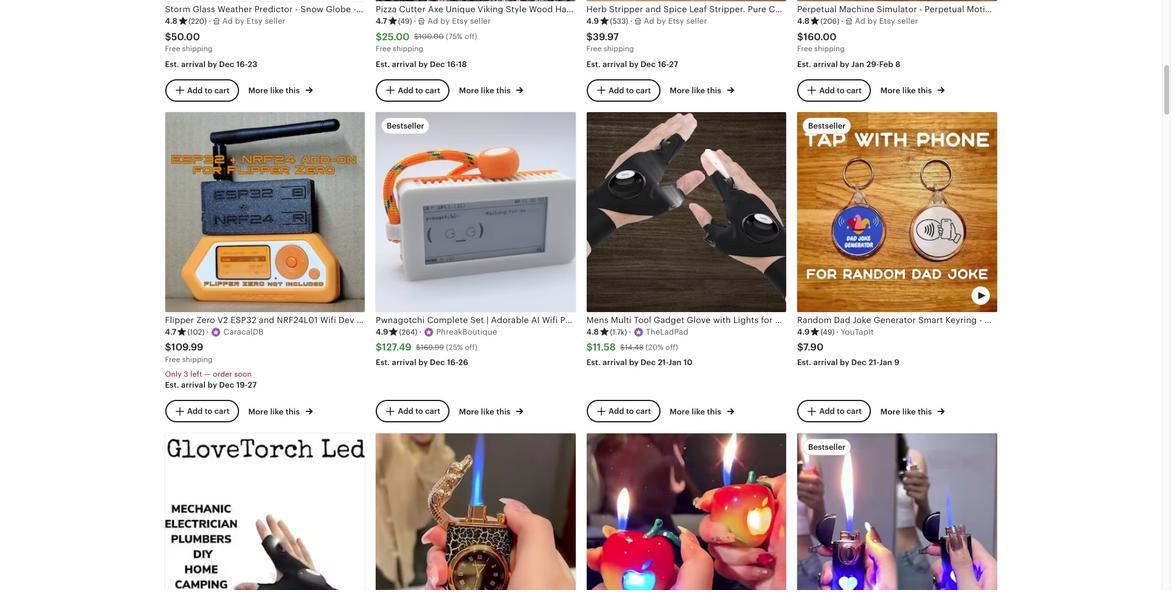Task type: vqa. For each thing, say whether or not it's contained in the screenshot.
(220) on the top of the page
yes



Task type: locate. For each thing, give the bounding box(es) containing it.
16- for 50.00
[[236, 60, 248, 69]]

39.97
[[593, 31, 619, 42]]

0 horizontal spatial 4.7
[[165, 328, 176, 337]]

2 horizontal spatial 4.9
[[798, 328, 810, 337]]

(1.7k)
[[610, 328, 627, 337]]

est. down the 11.58 at the bottom right
[[587, 358, 601, 367]]

to down $ 127.49 $ 169.99 (25% off) est. arrival by dec 16-26
[[415, 407, 423, 416]]

shipping inside $ 160.00 free shipping
[[815, 45, 845, 53]]

4.7 up 109.99
[[165, 328, 176, 337]]

dec inside $ 127.49 $ 169.99 (25% off) est. arrival by dec 16-26
[[430, 358, 445, 367]]

off) inside $ 127.49 $ 169.99 (25% off) est. arrival by dec 16-26
[[465, 344, 478, 352]]

4.8 up 160.00
[[798, 17, 810, 26]]

off) right (25%
[[465, 344, 478, 352]]

est. inside only 3 left — order soon est. arrival by dec 19-27
[[165, 381, 179, 390]]

21- down the (20%
[[658, 358, 669, 367]]

by
[[208, 60, 217, 69], [419, 60, 428, 69], [629, 60, 639, 69], [840, 60, 850, 69], [419, 358, 428, 367], [629, 358, 639, 367], [840, 358, 850, 367], [208, 381, 217, 390]]

add to cart button down $ 7.90 est. arrival by dec 21-jan 9
[[798, 401, 871, 423]]

arrival down 127.49
[[392, 358, 417, 367]]

27 inside only 3 left — order soon est. arrival by dec 19-27
[[248, 381, 257, 390]]

100.00
[[419, 33, 444, 41]]

1 vertical spatial 27
[[248, 381, 257, 390]]

4.9 up 7.90
[[798, 328, 810, 337]]

cart down est. arrival by dec 16-23
[[214, 86, 230, 95]]

est. down $ 50.00 free shipping
[[165, 60, 179, 69]]

est. inside $ 11.58 $ 14.48 (20% off) est. arrival by dec 21-jan 10
[[587, 358, 601, 367]]

0 horizontal spatial 27
[[248, 381, 257, 390]]

more down soon
[[248, 408, 268, 417]]

free inside $ 39.97 free shipping
[[587, 45, 602, 53]]

off)
[[465, 33, 477, 41], [465, 344, 478, 352], [666, 344, 678, 352]]

add to cart button down 'est. arrival by dec 16-18'
[[376, 79, 450, 102]]

1 horizontal spatial 21-
[[869, 358, 880, 367]]

bestseller
[[387, 122, 424, 131], [809, 122, 846, 131], [809, 443, 846, 452]]

·
[[209, 17, 211, 26], [414, 17, 416, 26], [630, 17, 633, 26], [842, 17, 844, 26], [206, 328, 209, 337], [419, 328, 422, 337], [629, 328, 632, 337], [837, 328, 839, 337]]

product video element
[[165, 0, 365, 1], [798, 0, 997, 1], [798, 113, 997, 312], [376, 434, 576, 591], [587, 434, 787, 591], [798, 434, 997, 591]]

· right (1.7k)
[[629, 328, 632, 337]]

16-
[[236, 60, 248, 69], [447, 60, 459, 69], [658, 60, 669, 69], [447, 358, 459, 367]]

$ 127.49 $ 169.99 (25% off) est. arrival by dec 16-26
[[376, 342, 478, 367]]

free for 160.00
[[798, 45, 813, 53]]

by down 169.99 in the left bottom of the page
[[419, 358, 428, 367]]

21- left 9
[[869, 358, 880, 367]]

est. down $ 39.97 free shipping at the top right of page
[[587, 60, 601, 69]]

2 horizontal spatial jan
[[880, 358, 893, 367]]

free for 50.00
[[165, 45, 180, 53]]

by down 14.48
[[629, 358, 639, 367]]

by down $ 25.00 $ 100.00 (75% off) free shipping
[[419, 60, 428, 69]]

0 horizontal spatial jan
[[669, 358, 682, 367]]

add to cart
[[187, 86, 230, 95], [398, 86, 440, 95], [609, 86, 651, 95], [820, 86, 862, 95], [187, 407, 230, 416], [398, 407, 440, 416], [609, 407, 651, 416], [820, 407, 862, 416]]

0 vertical spatial 4.7
[[376, 17, 387, 26]]

add to cart down est. arrival by dec 16-23
[[187, 86, 230, 95]]

$
[[165, 31, 171, 42], [376, 31, 382, 42], [587, 31, 593, 42], [798, 31, 804, 42], [414, 33, 419, 41], [165, 342, 171, 354], [376, 342, 382, 354], [587, 342, 593, 354], [798, 342, 804, 354], [416, 344, 421, 352], [620, 344, 625, 352]]

$ inside $ 7.90 est. arrival by dec 21-jan 9
[[798, 342, 804, 354]]

arrival down the 11.58 at the bottom right
[[603, 358, 627, 367]]

4.9
[[587, 17, 599, 26], [376, 328, 388, 337], [798, 328, 810, 337]]

random dad joke generator smart keyring - nfc gadget unique tap with phone funny father's day gift - mobile activated technology keychain image
[[798, 113, 997, 312]]

this
[[286, 86, 300, 95], [497, 86, 511, 95], [707, 86, 722, 95], [918, 86, 932, 95], [286, 408, 300, 417], [497, 408, 511, 417], [707, 408, 722, 417], [918, 408, 932, 417]]

cute heart windproof refillable lighter double flames shiny led light lighter cool gadget pocket lighter gift for girl women friend lighter image
[[798, 434, 997, 591]]

est. down 127.49
[[376, 358, 390, 367]]

add to cart button down est. arrival by dec 16-23
[[165, 79, 239, 102]]

est. arrival by dec 16-23
[[165, 60, 258, 69]]

169.99
[[421, 344, 444, 352]]

(49)
[[398, 17, 412, 26], [821, 328, 835, 337]]

jan left 29-
[[852, 60, 865, 69]]

free inside $ 50.00 free shipping
[[165, 45, 180, 53]]

free down "39.97"
[[587, 45, 602, 53]]

50.00
[[171, 31, 200, 42]]

crocodile-designed clock windproof refillable lighter double flame lighter cool gadget pocket lighter gift for girl boy women friends gift image
[[376, 434, 576, 591]]

(49) up 25.00
[[398, 17, 412, 26]]

free down 25.00
[[376, 45, 391, 53]]

$ inside $ 109.99 free shipping
[[165, 342, 171, 354]]

add to cart button down $ 11.58 $ 14.48 (20% off) est. arrival by dec 21-jan 10
[[587, 401, 660, 423]]

2 21- from the left
[[869, 358, 880, 367]]

by inside only 3 left — order soon est. arrival by dec 19-27
[[208, 381, 217, 390]]

off) right the (20%
[[666, 344, 678, 352]]

shipping for 39.97
[[604, 45, 634, 53]]

(533)
[[610, 17, 629, 26]]

arrival down 7.90
[[814, 358, 838, 367]]

shipping down 50.00
[[182, 45, 213, 53]]

free up the only
[[165, 356, 180, 364]]

1 horizontal spatial 4.8
[[587, 328, 599, 337]]

4.7 for only 3 left — order soon
[[165, 328, 176, 337]]

shipping down 160.00
[[815, 45, 845, 53]]

soon
[[234, 371, 252, 379]]

4.9 up 127.49
[[376, 328, 388, 337]]

like
[[270, 86, 284, 95], [481, 86, 495, 95], [692, 86, 705, 95], [903, 86, 916, 95], [270, 408, 284, 417], [481, 408, 495, 417], [692, 408, 705, 417], [903, 408, 916, 417]]

(20%
[[646, 344, 664, 352]]

add to cart down $ 127.49 $ 169.99 (25% off) est. arrival by dec 16-26
[[398, 407, 440, 416]]

2 horizontal spatial 4.8
[[798, 17, 810, 26]]

est. inside $ 127.49 $ 169.99 (25% off) est. arrival by dec 16-26
[[376, 358, 390, 367]]

off) inside $ 11.58 $ 14.48 (20% off) est. arrival by dec 21-jan 10
[[666, 344, 678, 352]]

0 horizontal spatial 4.8
[[165, 17, 178, 26]]

10
[[684, 358, 693, 367]]

18
[[459, 60, 467, 69]]

free down 160.00
[[798, 45, 813, 53]]

more down feb
[[881, 86, 901, 95]]

more
[[248, 86, 268, 95], [459, 86, 479, 95], [670, 86, 690, 95], [881, 86, 901, 95], [248, 408, 268, 417], [459, 408, 479, 417], [670, 408, 690, 417], [881, 408, 901, 417]]

cart down $ 127.49 $ 169.99 (25% off) est. arrival by dec 16-26
[[425, 407, 440, 416]]

to
[[205, 86, 213, 95], [415, 86, 423, 95], [626, 86, 634, 95], [837, 86, 845, 95], [205, 407, 213, 416], [415, 407, 423, 416], [626, 407, 634, 416], [837, 407, 845, 416]]

free inside $ 160.00 free shipping
[[798, 45, 813, 53]]

shipping for 160.00
[[815, 45, 845, 53]]

add to cart button down est. arrival by dec 16-27
[[587, 79, 660, 102]]

27
[[669, 60, 679, 69], [248, 381, 257, 390]]

$ for 7.90
[[798, 342, 804, 354]]

cart
[[214, 86, 230, 95], [425, 86, 440, 95], [636, 86, 651, 95], [847, 86, 862, 95], [214, 407, 230, 416], [425, 407, 440, 416], [636, 407, 651, 416], [847, 407, 862, 416]]

est.
[[165, 60, 179, 69], [376, 60, 390, 69], [587, 60, 601, 69], [798, 60, 812, 69], [376, 358, 390, 367], [587, 358, 601, 367], [798, 358, 812, 367], [165, 381, 179, 390]]

jan
[[852, 60, 865, 69], [669, 358, 682, 367], [880, 358, 893, 367]]

jan left 9
[[880, 358, 893, 367]]

$ inside $ 160.00 free shipping
[[798, 31, 804, 42]]

21- inside $ 11.58 $ 14.48 (20% off) est. arrival by dec 21-jan 10
[[658, 358, 669, 367]]

shipping inside $ 39.97 free shipping
[[604, 45, 634, 53]]

cart down est. arrival by dec 16-27
[[636, 86, 651, 95]]

shipping up left at the bottom of page
[[182, 356, 213, 364]]

est. down the only
[[165, 381, 179, 390]]

off) inside $ 25.00 $ 100.00 (75% off) free shipping
[[465, 33, 477, 41]]

add to cart down $ 7.90 est. arrival by dec 21-jan 9
[[820, 407, 862, 416]]

· right (206)
[[842, 17, 844, 26]]

more like this link
[[248, 84, 313, 97], [459, 84, 524, 97], [670, 84, 735, 97], [881, 84, 945, 97], [248, 405, 313, 418], [459, 405, 524, 418], [670, 405, 735, 418], [881, 405, 945, 418]]

cart down $ 11.58 $ 14.48 (20% off) est. arrival by dec 21-jan 10
[[636, 407, 651, 416]]

$ for 39.97
[[587, 31, 593, 42]]

more down 10
[[670, 408, 690, 417]]

160.00
[[804, 31, 837, 42]]

add to cart button down only 3 left — order soon est. arrival by dec 19-27
[[165, 401, 239, 423]]

to down est. arrival by dec 16-23
[[205, 86, 213, 95]]

$ inside $ 39.97 free shipping
[[587, 31, 593, 42]]

add
[[187, 86, 203, 95], [398, 86, 414, 95], [609, 86, 624, 95], [820, 86, 835, 95], [187, 407, 203, 416], [398, 407, 414, 416], [609, 407, 624, 416], [820, 407, 835, 416]]

1 21- from the left
[[658, 358, 669, 367]]

4.7 up 25.00
[[376, 17, 387, 26]]

0 vertical spatial (49)
[[398, 17, 412, 26]]

add to cart button
[[165, 79, 239, 102], [376, 79, 450, 102], [587, 79, 660, 102], [798, 79, 871, 102], [165, 401, 239, 423], [376, 401, 450, 423], [587, 401, 660, 423], [798, 401, 871, 423]]

shipping
[[182, 45, 213, 53], [393, 45, 423, 53], [604, 45, 634, 53], [815, 45, 845, 53], [182, 356, 213, 364]]

dec inside $ 7.90 est. arrival by dec 21-jan 9
[[852, 358, 867, 367]]

arrival
[[181, 60, 206, 69], [392, 60, 417, 69], [603, 60, 627, 69], [814, 60, 838, 69], [392, 358, 417, 367], [603, 358, 627, 367], [814, 358, 838, 367], [181, 381, 206, 390]]

1 vertical spatial (49)
[[821, 328, 835, 337]]

add to cart down est. arrival by jan 29-feb 8
[[820, 86, 862, 95]]

4.8
[[165, 17, 178, 26], [798, 17, 810, 26], [587, 328, 599, 337]]

$ for 11.58
[[587, 342, 593, 354]]

more down 26
[[459, 408, 479, 417]]

more down 9
[[881, 408, 901, 417]]

est. down 7.90
[[798, 358, 812, 367]]

free down 50.00
[[165, 45, 180, 53]]

dec
[[219, 60, 234, 69], [430, 60, 445, 69], [641, 60, 656, 69], [430, 358, 445, 367], [641, 358, 656, 367], [852, 358, 867, 367], [219, 381, 234, 390]]

16- for 25.00
[[447, 60, 459, 69]]

free
[[165, 45, 180, 53], [376, 45, 391, 53], [587, 45, 602, 53], [798, 45, 813, 53], [165, 356, 180, 364]]

arrival inside $ 127.49 $ 169.99 (25% off) est. arrival by dec 16-26
[[392, 358, 417, 367]]

arrival down left at the bottom of page
[[181, 381, 206, 390]]

arrival down $ 39.97 free shipping at the top right of page
[[603, 60, 627, 69]]

(49) for 4.7
[[398, 17, 412, 26]]

(49) up 7.90
[[821, 328, 835, 337]]

by inside $ 11.58 $ 14.48 (20% off) est. arrival by dec 21-jan 10
[[629, 358, 639, 367]]

0 horizontal spatial (49)
[[398, 17, 412, 26]]

cart down est. arrival by jan 29-feb 8
[[847, 86, 862, 95]]

0 horizontal spatial 21-
[[658, 358, 669, 367]]

21-
[[658, 358, 669, 367], [869, 358, 880, 367]]

1 horizontal spatial 4.9
[[587, 17, 599, 26]]

by left 9
[[840, 358, 850, 367]]

order
[[213, 371, 232, 379]]

4.7
[[376, 17, 387, 26], [165, 328, 176, 337]]

0 vertical spatial 27
[[669, 60, 679, 69]]

4.8 up the 11.58 at the bottom right
[[587, 328, 599, 337]]

apple windproof refillable lighter with keychain gradient colour apple lighter cool gadget pocket lighter christmas gift for men girl women image
[[587, 434, 787, 591]]

jan left 10
[[669, 358, 682, 367]]

by down —
[[208, 381, 217, 390]]

(220)
[[188, 17, 207, 26]]

19-
[[236, 381, 248, 390]]

4.8 up 50.00
[[165, 17, 178, 26]]

1 vertical spatial 4.7
[[165, 328, 176, 337]]

add to cart down 'est. arrival by dec 16-18'
[[398, 86, 440, 95]]

to down est. arrival by jan 29-feb 8
[[837, 86, 845, 95]]

$ inside $ 50.00 free shipping
[[165, 31, 171, 42]]

1 horizontal spatial (49)
[[821, 328, 835, 337]]

off) right (75% on the top left of the page
[[465, 33, 477, 41]]

cart down 'est. arrival by dec 16-18'
[[425, 86, 440, 95]]

$ 7.90 est. arrival by dec 21-jan 9
[[798, 342, 900, 367]]

more down 23
[[248, 86, 268, 95]]

by inside $ 127.49 $ 169.99 (25% off) est. arrival by dec 16-26
[[419, 358, 428, 367]]

4.9 up "39.97"
[[587, 17, 599, 26]]

$ 39.97 free shipping
[[587, 31, 634, 53]]

14.48
[[625, 344, 644, 352]]

1 horizontal spatial 4.7
[[376, 17, 387, 26]]

shipping inside $ 50.00 free shipping
[[182, 45, 213, 53]]

more like this
[[248, 86, 302, 95], [459, 86, 513, 95], [670, 86, 724, 95], [881, 86, 934, 95], [248, 408, 302, 417], [459, 408, 513, 417], [670, 408, 724, 417], [881, 408, 934, 417]]

est. down 25.00
[[376, 60, 390, 69]]

shipping down 25.00
[[393, 45, 423, 53]]

shipping down "39.97"
[[604, 45, 634, 53]]



Task type: describe. For each thing, give the bounding box(es) containing it.
25.00
[[382, 31, 410, 42]]

4.9 for 39.97
[[587, 17, 599, 26]]

shipping inside $ 109.99 free shipping
[[182, 356, 213, 364]]

$ 50.00 free shipping
[[165, 31, 213, 53]]

product video element for storm glass weather predictor - snow globe - weather predicting snow globes - antique weather station - unique science gifts for women "image"
[[165, 0, 365, 1]]

only 3 left — order soon est. arrival by dec 19-27
[[165, 371, 257, 390]]

(264)
[[399, 328, 418, 337]]

$ for 127.49
[[376, 342, 382, 354]]

· right (220)
[[209, 17, 211, 26]]

add to cart down est. arrival by dec 16-27
[[609, 86, 651, 95]]

add to cart button down est. arrival by jan 29-feb 8
[[798, 79, 871, 102]]

4.9 for 7.90
[[798, 328, 810, 337]]

· right (102)
[[206, 328, 209, 337]]

add to cart button down $ 127.49 $ 169.99 (25% off) est. arrival by dec 16-26
[[376, 401, 450, 423]]

arrival inside $ 11.58 $ 14.48 (20% off) est. arrival by dec 21-jan 10
[[603, 358, 627, 367]]

(25%
[[446, 344, 463, 352]]

more down 18
[[459, 86, 479, 95]]

to down 'est. arrival by dec 16-18'
[[415, 86, 423, 95]]

1 horizontal spatial 27
[[669, 60, 679, 69]]

· up $ 7.90 est. arrival by dec 21-jan 9
[[837, 328, 839, 337]]

est. arrival by dec 16-18
[[376, 60, 467, 69]]

by inside $ 7.90 est. arrival by dec 21-jan 9
[[840, 358, 850, 367]]

off) for 25.00
[[465, 33, 477, 41]]

by down $ 50.00 free shipping
[[208, 60, 217, 69]]

$ 109.99 free shipping
[[165, 342, 213, 364]]

arrival down $ 160.00 free shipping
[[814, 60, 838, 69]]

21- inside $ 7.90 est. arrival by dec 21-jan 9
[[869, 358, 880, 367]]

left
[[190, 371, 202, 379]]

shipping inside $ 25.00 $ 100.00 (75% off) free shipping
[[393, 45, 423, 53]]

4.7 for est. arrival by
[[376, 17, 387, 26]]

free inside $ 109.99 free shipping
[[165, 356, 180, 364]]

(206)
[[821, 17, 840, 26]]

product video element for perpetual machine simulator - perpetual motion device - perpetual marble machine (battery is not included) image
[[798, 0, 997, 1]]

only
[[165, 371, 182, 379]]

to down only 3 left — order soon est. arrival by dec 19-27
[[205, 407, 213, 416]]

$ for 50.00
[[165, 31, 171, 42]]

to down $ 7.90 est. arrival by dec 21-jan 9
[[837, 407, 845, 416]]

127.49
[[382, 342, 412, 354]]

mens multi tool gadget glove with lights for fixing bike, computer gadget, fishing tool, running light, diy gadget perfect stocking filler image
[[587, 113, 787, 312]]

cart down only 3 left — order soon est. arrival by dec 19-27
[[214, 407, 230, 416]]

pwnagotchi complete set | adorable ai wifi pet | wifi security learning | custom cases & accessories | geeky tech gift image
[[376, 113, 576, 312]]

jan inside $ 7.90 est. arrival by dec 21-jan 9
[[880, 358, 893, 367]]

109.99
[[171, 342, 203, 354]]

dec inside $ 11.58 $ 14.48 (20% off) est. arrival by dec 21-jan 10
[[641, 358, 656, 367]]

(75%
[[446, 33, 463, 41]]

(49) for 4.9
[[821, 328, 835, 337]]

arrival down 25.00
[[392, 60, 417, 69]]

herb stripper and spice leaf stripper.  pure copper.  handmade in usa.  perfect gift for cooks & chefs.  ultimate kitchen utensil. image
[[587, 0, 787, 1]]

· right "(533)"
[[630, 17, 633, 26]]

bestseller link
[[798, 434, 997, 591]]

to down est. arrival by dec 16-27
[[626, 86, 634, 95]]

by left 29-
[[840, 60, 850, 69]]

$ 160.00 free shipping
[[798, 31, 845, 53]]

29-
[[867, 60, 880, 69]]

storm glass weather predictor - snow globe - weather predicting snow globes - antique weather station - unique science gifts for women image
[[165, 0, 365, 1]]

23
[[248, 60, 258, 69]]

8
[[896, 60, 901, 69]]

est. arrival by jan 29-feb 8
[[798, 60, 901, 69]]

pizza cutter axe unique viking style  wood handel for camping or kitchen , pizza chef gift , gift for him anniversary gift , christmas gift image
[[376, 0, 576, 1]]

add to cart down only 3 left — order soon est. arrival by dec 19-27
[[187, 407, 230, 416]]

$ 25.00 $ 100.00 (75% off) free shipping
[[376, 31, 477, 53]]

· up $ 25.00 $ 100.00 (75% off) free shipping
[[414, 17, 416, 26]]

arrival down $ 50.00 free shipping
[[181, 60, 206, 69]]

free inside $ 25.00 $ 100.00 (75% off) free shipping
[[376, 45, 391, 53]]

16- inside $ 127.49 $ 169.99 (25% off) est. arrival by dec 16-26
[[447, 358, 459, 367]]

feb
[[880, 60, 894, 69]]

add to cart down $ 11.58 $ 14.48 (20% off) est. arrival by dec 21-jan 10
[[609, 407, 651, 416]]

product video element for apple windproof refillable lighter with keychain gradient colour apple lighter cool gadget pocket lighter christmas gift for men girl women image
[[587, 434, 787, 591]]

off) for 11.58
[[666, 344, 678, 352]]

26
[[459, 358, 468, 367]]

to down $ 11.58 $ 14.48 (20% off) est. arrival by dec 21-jan 10
[[626, 407, 634, 416]]

shipping for 50.00
[[182, 45, 213, 53]]

off) for 127.49
[[465, 344, 478, 352]]

16- for 39.97
[[658, 60, 669, 69]]

1 horizontal spatial jan
[[852, 60, 865, 69]]

glove flashlight led torch mechanics plumbers diy camping fishing outdoors cool gadget great gift for dads boyfriends teens xtra bright image
[[165, 434, 365, 591]]

7.90
[[804, 342, 824, 354]]

perpetual machine simulator - perpetual motion device - perpetual marble machine (battery is not included) image
[[798, 0, 997, 1]]

jan inside $ 11.58 $ 14.48 (20% off) est. arrival by dec 21-jan 10
[[669, 358, 682, 367]]

est. inside $ 7.90 est. arrival by dec 21-jan 9
[[798, 358, 812, 367]]

product video element for cute heart windproof refillable lighter double flames shiny led light lighter cool gadget pocket lighter gift for girl women friend lighter "image"
[[798, 434, 997, 591]]

by down $ 39.97 free shipping at the top right of page
[[629, 60, 639, 69]]

$ for 109.99
[[165, 342, 171, 354]]

· right (264)
[[419, 328, 422, 337]]

9
[[895, 358, 900, 367]]

est. down $ 160.00 free shipping
[[798, 60, 812, 69]]

$ for 160.00
[[798, 31, 804, 42]]

arrival inside $ 7.90 est. arrival by dec 21-jan 9
[[814, 358, 838, 367]]

product video element for crocodile-designed clock windproof refillable lighter double flame lighter cool gadget pocket lighter gift for girl boy women friends gift image on the bottom
[[376, 434, 576, 591]]

4.8 for 50.00
[[165, 17, 178, 26]]

(102)
[[187, 328, 205, 337]]

flipper zero v2 esp32 and nrf24l01 wifi dev board with antenna in 3d printed case bluetooth marauder badusb mousejacker evil portal 2.4ghz image
[[165, 113, 365, 312]]

arrival inside only 3 left — order soon est. arrival by dec 19-27
[[181, 381, 206, 390]]

est. arrival by dec 16-27
[[587, 60, 679, 69]]

11.58
[[593, 342, 616, 354]]

dec inside only 3 left — order soon est. arrival by dec 19-27
[[219, 381, 234, 390]]

cart down $ 7.90 est. arrival by dec 21-jan 9
[[847, 407, 862, 416]]

more down est. arrival by dec 16-27
[[670, 86, 690, 95]]

product video element for random dad joke generator smart keyring - nfc gadget unique tap with phone funny father's day gift - mobile activated technology keychain image
[[798, 113, 997, 312]]

—
[[204, 371, 211, 379]]

$ for 25.00
[[376, 31, 382, 42]]

$ 11.58 $ 14.48 (20% off) est. arrival by dec 21-jan 10
[[587, 342, 693, 367]]

4.8 for 160.00
[[798, 17, 810, 26]]

free for 39.97
[[587, 45, 602, 53]]

3
[[184, 371, 188, 379]]

0 horizontal spatial 4.9
[[376, 328, 388, 337]]



